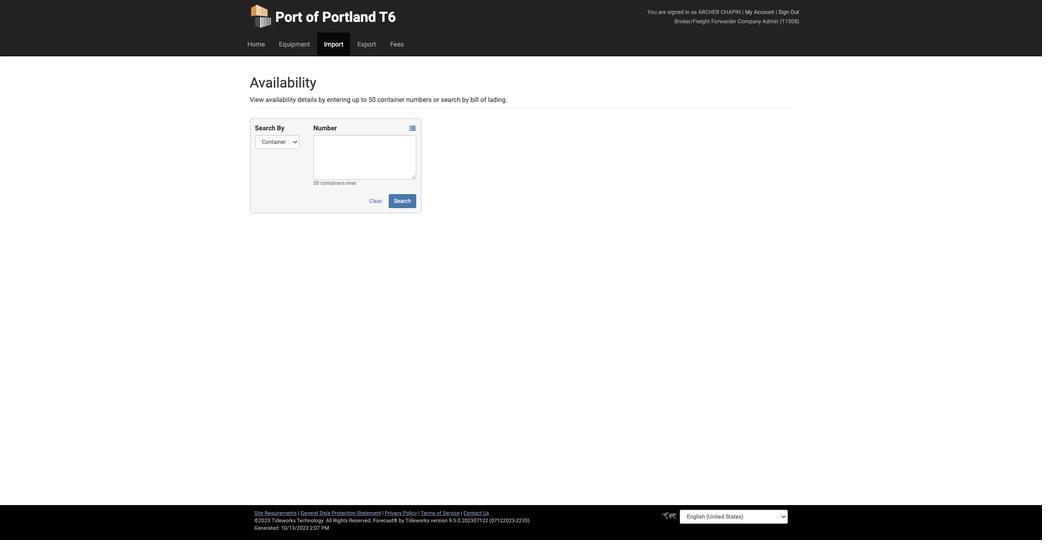 Task type: vqa. For each thing, say whether or not it's contained in the screenshot.
Success on the left
no



Task type: describe. For each thing, give the bounding box(es) containing it.
| up "tideworks"
[[419, 511, 420, 517]]

search button
[[389, 194, 417, 208]]

chapin
[[721, 9, 741, 15]]

1 vertical spatial 50
[[314, 180, 319, 186]]

lading.
[[488, 96, 508, 103]]

(11508)
[[780, 18, 800, 25]]

availability
[[250, 75, 317, 91]]

home
[[248, 41, 265, 48]]

general data protection statement link
[[301, 511, 381, 517]]

containers
[[321, 180, 345, 186]]

forecast®
[[373, 518, 398, 524]]

service
[[443, 511, 460, 517]]

account
[[754, 9, 775, 15]]

my account link
[[746, 9, 775, 15]]

9.5.0.202307122
[[449, 518, 489, 524]]

requirements
[[265, 511, 297, 517]]

data
[[320, 511, 331, 517]]

are
[[659, 9, 667, 15]]

0 vertical spatial 50
[[369, 96, 376, 103]]

50 containers max
[[314, 180, 357, 186]]

0 vertical spatial of
[[306, 9, 319, 25]]

import button
[[317, 33, 351, 56]]

site
[[255, 511, 264, 517]]

2 horizontal spatial of
[[481, 96, 487, 103]]

t6
[[379, 9, 396, 25]]

you
[[648, 9, 657, 15]]

admin
[[763, 18, 779, 25]]

equipment
[[279, 41, 310, 48]]

search for search
[[394, 198, 411, 205]]

broker/freight
[[675, 18, 710, 25]]

| left sign
[[776, 9, 778, 15]]

(07122023-
[[490, 518, 516, 524]]

details
[[298, 96, 317, 103]]

container
[[378, 96, 405, 103]]

©2023 tideworks
[[255, 518, 296, 524]]

search by
[[255, 124, 285, 132]]

show list image
[[410, 125, 416, 132]]

statement
[[357, 511, 381, 517]]

protection
[[332, 511, 356, 517]]

10/13/2023
[[281, 526, 309, 532]]

all
[[326, 518, 332, 524]]

signed
[[668, 9, 684, 15]]

sign
[[779, 9, 790, 15]]

us
[[483, 511, 490, 517]]

contact us link
[[464, 511, 490, 517]]

privacy
[[385, 511, 402, 517]]

rights
[[333, 518, 348, 524]]

up
[[352, 96, 360, 103]]

portland
[[322, 9, 376, 25]]

terms of service link
[[421, 511, 460, 517]]

pm
[[321, 526, 329, 532]]

clear button
[[364, 194, 387, 208]]

fees button
[[383, 33, 411, 56]]

contact
[[464, 511, 482, 517]]

privacy policy link
[[385, 511, 417, 517]]



Task type: locate. For each thing, give the bounding box(es) containing it.
2:07
[[310, 526, 320, 532]]

availability
[[266, 96, 296, 103]]

equipment button
[[272, 33, 317, 56]]

1 horizontal spatial of
[[437, 511, 442, 517]]

| left general
[[298, 511, 300, 517]]

as
[[691, 9, 697, 15]]

0 horizontal spatial search
[[255, 124, 276, 132]]

search left by at the top of page
[[255, 124, 276, 132]]

Number text field
[[314, 135, 417, 180]]

export button
[[351, 33, 383, 56]]

in
[[686, 9, 690, 15]]

my
[[746, 9, 753, 15]]

site requirements | general data protection statement | privacy policy | terms of service | contact us ©2023 tideworks technology. all rights reserved. forecast® by tideworks version 9.5.0.202307122 (07122023-2235) generated: 10/13/2023 2:07 pm
[[255, 511, 530, 532]]

home button
[[241, 33, 272, 56]]

of up version
[[437, 511, 442, 517]]

0 vertical spatial search
[[255, 124, 276, 132]]

max
[[347, 180, 357, 186]]

0 horizontal spatial of
[[306, 9, 319, 25]]

reserved.
[[349, 518, 372, 524]]

export
[[358, 41, 376, 48]]

bill
[[471, 96, 479, 103]]

port
[[276, 9, 303, 25]]

search
[[441, 96, 461, 103]]

2235)
[[516, 518, 530, 524]]

out
[[791, 9, 800, 15]]

search right "clear" on the left of the page
[[394, 198, 411, 205]]

1 vertical spatial of
[[481, 96, 487, 103]]

general
[[301, 511, 319, 517]]

site requirements link
[[255, 511, 297, 517]]

of right port
[[306, 9, 319, 25]]

50 left containers
[[314, 180, 319, 186]]

view availability details by entering up to 50 container numbers or search by bill of lading.
[[250, 96, 508, 103]]

terms
[[421, 511, 436, 517]]

or
[[434, 96, 440, 103]]

of right bill
[[481, 96, 487, 103]]

by
[[319, 96, 326, 103], [462, 96, 469, 103], [399, 518, 405, 524]]

search for search by
[[255, 124, 276, 132]]

search
[[255, 124, 276, 132], [394, 198, 411, 205]]

archer
[[699, 9, 720, 15]]

version
[[431, 518, 448, 524]]

import
[[324, 41, 344, 48]]

clear
[[369, 198, 382, 205]]

0 horizontal spatial by
[[319, 96, 326, 103]]

of
[[306, 9, 319, 25], [481, 96, 487, 103], [437, 511, 442, 517]]

1 horizontal spatial 50
[[369, 96, 376, 103]]

generated:
[[255, 526, 280, 532]]

you are signed in as archer chapin | my account | sign out broker/freight forwarder company admin (11508)
[[648, 9, 800, 25]]

| left my
[[743, 9, 744, 15]]

2 vertical spatial of
[[437, 511, 442, 517]]

fees
[[390, 41, 404, 48]]

|
[[743, 9, 744, 15], [776, 9, 778, 15], [298, 511, 300, 517], [383, 511, 384, 517], [419, 511, 420, 517], [461, 511, 463, 517]]

0 horizontal spatial 50
[[314, 180, 319, 186]]

50 right the to
[[369, 96, 376, 103]]

by
[[277, 124, 285, 132]]

| up 9.5.0.202307122
[[461, 511, 463, 517]]

search inside button
[[394, 198, 411, 205]]

of inside the site requirements | general data protection statement | privacy policy | terms of service | contact us ©2023 tideworks technology. all rights reserved. forecast® by tideworks version 9.5.0.202307122 (07122023-2235) generated: 10/13/2023 2:07 pm
[[437, 511, 442, 517]]

1 vertical spatial search
[[394, 198, 411, 205]]

port of portland t6 link
[[250, 0, 396, 33]]

forwarder
[[712, 18, 737, 25]]

50
[[369, 96, 376, 103], [314, 180, 319, 186]]

to
[[361, 96, 367, 103]]

by left bill
[[462, 96, 469, 103]]

entering
[[327, 96, 351, 103]]

by right "details" at the top of page
[[319, 96, 326, 103]]

view
[[250, 96, 264, 103]]

port of portland t6
[[276, 9, 396, 25]]

1 horizontal spatial by
[[399, 518, 405, 524]]

technology.
[[297, 518, 325, 524]]

policy
[[403, 511, 417, 517]]

sign out link
[[779, 9, 800, 15]]

by inside the site requirements | general data protection statement | privacy policy | terms of service | contact us ©2023 tideworks technology. all rights reserved. forecast® by tideworks version 9.5.0.202307122 (07122023-2235) generated: 10/13/2023 2:07 pm
[[399, 518, 405, 524]]

number
[[314, 124, 337, 132]]

company
[[738, 18, 762, 25]]

1 horizontal spatial search
[[394, 198, 411, 205]]

numbers
[[407, 96, 432, 103]]

tideworks
[[406, 518, 430, 524]]

by down "privacy policy" link
[[399, 518, 405, 524]]

2 horizontal spatial by
[[462, 96, 469, 103]]

| up forecast®
[[383, 511, 384, 517]]



